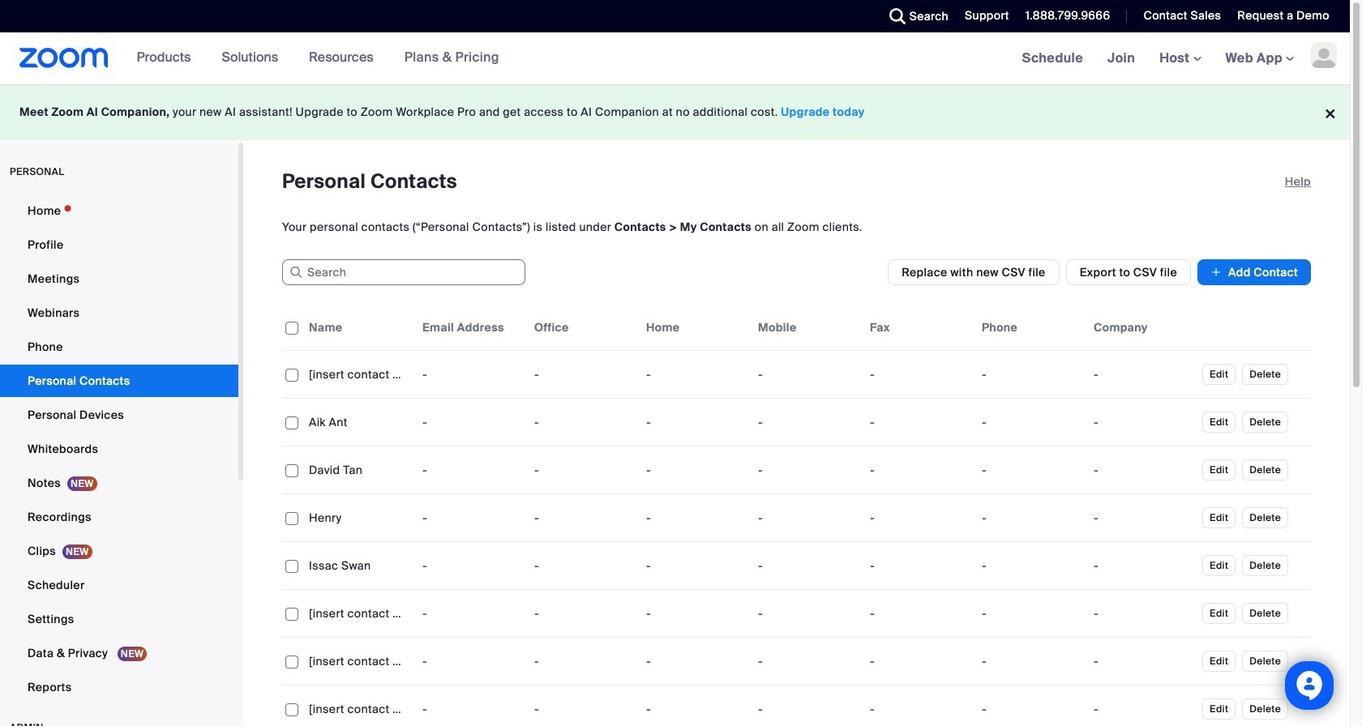 Task type: locate. For each thing, give the bounding box(es) containing it.
footer
[[0, 84, 1350, 140]]

meetings navigation
[[1010, 32, 1350, 85]]

application
[[282, 305, 1323, 726]]

add image
[[1210, 264, 1222, 281]]

banner
[[0, 32, 1350, 85]]

cell
[[975, 358, 1087, 391], [1087, 358, 1199, 391], [975, 406, 1087, 439], [1087, 406, 1199, 439], [975, 454, 1087, 486], [1087, 454, 1199, 486], [975, 502, 1087, 534], [1087, 502, 1199, 534], [975, 550, 1087, 582], [1087, 550, 1199, 582], [975, 598, 1087, 630], [1087, 598, 1199, 630], [975, 645, 1087, 678], [1087, 645, 1199, 678]]



Task type: describe. For each thing, give the bounding box(es) containing it.
zoom logo image
[[19, 48, 108, 68]]

profile picture image
[[1311, 42, 1337, 68]]

Search Contacts Input text field
[[282, 259, 525, 285]]

personal menu menu
[[0, 195, 238, 705]]

product information navigation
[[108, 32, 511, 84]]



